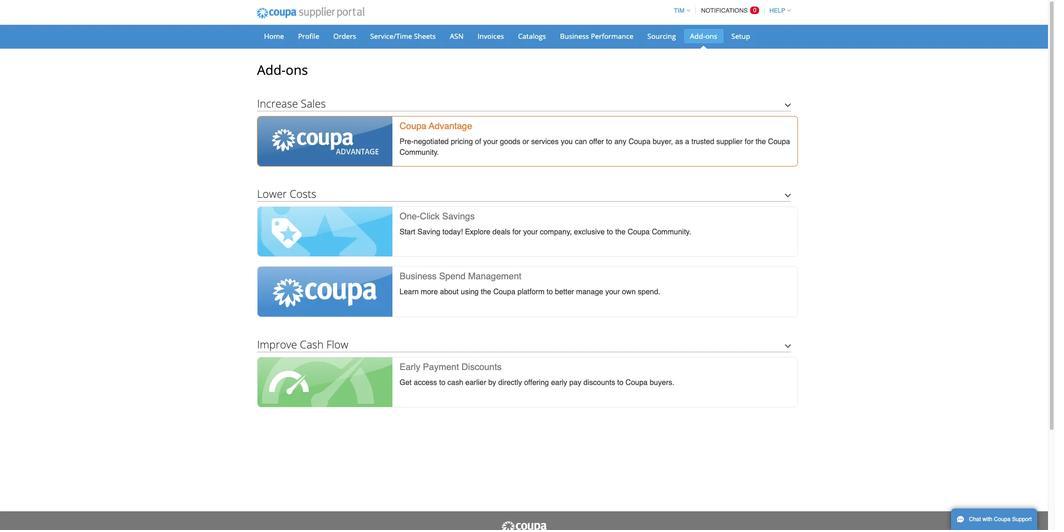 Task type: vqa. For each thing, say whether or not it's contained in the screenshot.
own
yes



Task type: describe. For each thing, give the bounding box(es) containing it.
manage
[[577, 288, 604, 297]]

deals
[[493, 228, 511, 237]]

profile
[[298, 31, 320, 41]]

business spend management
[[400, 272, 522, 282]]

chat with coupa support
[[970, 517, 1033, 523]]

business performance link
[[554, 29, 640, 43]]

discounts
[[462, 362, 502, 372]]

or
[[523, 138, 529, 146]]

to left cash
[[439, 379, 446, 387]]

savings
[[442, 211, 475, 222]]

one-
[[400, 211, 420, 222]]

offering
[[524, 379, 549, 387]]

explore
[[465, 228, 491, 237]]

1 horizontal spatial your
[[524, 228, 538, 237]]

as
[[676, 138, 684, 146]]

lower costs
[[257, 187, 316, 202]]

pre-negotiated pricing of your goods or services you can offer to any coupa buyer, as a trusted supplier for the coupa community.
[[400, 138, 791, 157]]

management
[[468, 272, 522, 282]]

services
[[532, 138, 559, 146]]

notifications 0
[[702, 7, 757, 14]]

learn
[[400, 288, 419, 297]]

goods
[[500, 138, 521, 146]]

buyers.
[[650, 379, 675, 387]]

pricing
[[451, 138, 473, 146]]

business performance
[[560, 31, 634, 41]]

to right exclusive
[[607, 228, 614, 237]]

click
[[420, 211, 440, 222]]

service/time sheets
[[370, 31, 436, 41]]

buyer,
[[653, 138, 674, 146]]

saving
[[418, 228, 441, 237]]

exclusive
[[574, 228, 605, 237]]

navigation containing notifications 0
[[670, 1, 791, 20]]

catalogs
[[518, 31, 546, 41]]

own
[[622, 288, 636, 297]]

coupa advantage
[[400, 121, 473, 131]]

early
[[400, 362, 421, 372]]

you
[[561, 138, 573, 146]]

invoices link
[[472, 29, 510, 43]]

start saving today! explore deals for your company, exclusive to the coupa community.
[[400, 228, 692, 237]]

service/time
[[370, 31, 412, 41]]

setup
[[732, 31, 751, 41]]

0 horizontal spatial for
[[513, 228, 522, 237]]

supplier
[[717, 138, 743, 146]]

get access to cash earlier by directly offering early pay discounts to coupa buyers.
[[400, 379, 675, 387]]

business for business performance
[[560, 31, 589, 41]]

a
[[686, 138, 690, 146]]

community. inside pre-negotiated pricing of your goods or services you can offer to any coupa buyer, as a trusted supplier for the coupa community.
[[400, 148, 439, 157]]

company,
[[540, 228, 572, 237]]

setup link
[[726, 29, 757, 43]]

to left better
[[547, 288, 553, 297]]

0 horizontal spatial coupa supplier portal image
[[250, 1, 371, 25]]

0 vertical spatial ons
[[706, 31, 718, 41]]

cash
[[448, 379, 464, 387]]

to inside pre-negotiated pricing of your goods or services you can offer to any coupa buyer, as a trusted supplier for the coupa community.
[[606, 138, 613, 146]]

chat
[[970, 517, 982, 523]]

increase sales
[[257, 96, 326, 111]]

negotiated
[[414, 138, 449, 146]]

lower
[[257, 187, 287, 202]]

early
[[551, 379, 568, 387]]

to right the discounts
[[618, 379, 624, 387]]

1 vertical spatial add-ons
[[257, 61, 308, 79]]

can
[[575, 138, 587, 146]]

access
[[414, 379, 437, 387]]

asn link
[[444, 29, 470, 43]]

with
[[983, 517, 993, 523]]

improve cash flow
[[257, 337, 349, 352]]

earlier
[[466, 379, 487, 387]]

catalogs link
[[512, 29, 552, 43]]

1 vertical spatial add-
[[257, 61, 286, 79]]

get
[[400, 379, 412, 387]]

sales
[[301, 96, 326, 111]]



Task type: locate. For each thing, give the bounding box(es) containing it.
your left own in the right bottom of the page
[[606, 288, 620, 297]]

1 vertical spatial your
[[524, 228, 538, 237]]

business for business spend management
[[400, 272, 437, 282]]

sheets
[[414, 31, 436, 41]]

1 horizontal spatial for
[[745, 138, 754, 146]]

to
[[606, 138, 613, 146], [607, 228, 614, 237], [547, 288, 553, 297], [439, 379, 446, 387], [618, 379, 624, 387]]

navigation
[[670, 1, 791, 20]]

the right exclusive
[[616, 228, 626, 237]]

better
[[555, 288, 574, 297]]

spend
[[439, 272, 466, 282]]

1 vertical spatial ons
[[286, 61, 308, 79]]

0 horizontal spatial add-ons
[[257, 61, 308, 79]]

using
[[461, 288, 479, 297]]

add-ons link
[[684, 29, 724, 43]]

0 vertical spatial your
[[484, 138, 498, 146]]

add-ons up increase
[[257, 61, 308, 79]]

for
[[745, 138, 754, 146], [513, 228, 522, 237]]

home link
[[258, 29, 290, 43]]

coupa supplier portal image
[[250, 1, 371, 25], [501, 522, 548, 531]]

orders link
[[327, 29, 362, 43]]

your left company,
[[524, 228, 538, 237]]

invoices
[[478, 31, 504, 41]]

coupa
[[400, 121, 427, 131], [629, 138, 651, 146], [769, 138, 791, 146], [628, 228, 650, 237], [494, 288, 516, 297], [626, 379, 648, 387], [995, 517, 1011, 523]]

0 horizontal spatial your
[[484, 138, 498, 146]]

spend.
[[638, 288, 661, 297]]

0 vertical spatial add-ons
[[691, 31, 718, 41]]

for right deals
[[513, 228, 522, 237]]

support
[[1013, 517, 1033, 523]]

chat with coupa support button
[[952, 509, 1038, 531]]

business
[[560, 31, 589, 41], [400, 272, 437, 282]]

the inside pre-negotiated pricing of your goods or services you can offer to any coupa buyer, as a trusted supplier for the coupa community.
[[756, 138, 766, 146]]

ons up increase sales
[[286, 61, 308, 79]]

add-
[[691, 31, 706, 41], [257, 61, 286, 79]]

add- down home link
[[257, 61, 286, 79]]

tim
[[674, 7, 685, 14]]

1 vertical spatial business
[[400, 272, 437, 282]]

platform
[[518, 288, 545, 297]]

0 vertical spatial coupa supplier portal image
[[250, 1, 371, 25]]

service/time sheets link
[[364, 29, 442, 43]]

1 horizontal spatial coupa supplier portal image
[[501, 522, 548, 531]]

1 horizontal spatial add-
[[691, 31, 706, 41]]

add-ons down "notifications"
[[691, 31, 718, 41]]

the right supplier on the top right of the page
[[756, 138, 766, 146]]

0 vertical spatial community.
[[400, 148, 439, 157]]

0 horizontal spatial business
[[400, 272, 437, 282]]

help link
[[766, 7, 791, 14]]

flow
[[327, 337, 349, 352]]

2 vertical spatial your
[[606, 288, 620, 297]]

about
[[440, 288, 459, 297]]

any
[[615, 138, 627, 146]]

the right using
[[481, 288, 492, 297]]

1 horizontal spatial ons
[[706, 31, 718, 41]]

1 vertical spatial community.
[[652, 228, 692, 237]]

for right supplier on the top right of the page
[[745, 138, 754, 146]]

early payment discounts
[[400, 362, 502, 372]]

1 horizontal spatial add-ons
[[691, 31, 718, 41]]

2 horizontal spatial your
[[606, 288, 620, 297]]

learn more about using the coupa platform to better manage your own spend.
[[400, 288, 661, 297]]

asn
[[450, 31, 464, 41]]

cash
[[300, 337, 324, 352]]

by
[[489, 379, 497, 387]]

more
[[421, 288, 438, 297]]

discounts
[[584, 379, 616, 387]]

home
[[264, 31, 284, 41]]

0 horizontal spatial ons
[[286, 61, 308, 79]]

0 vertical spatial for
[[745, 138, 754, 146]]

0 vertical spatial business
[[560, 31, 589, 41]]

increase
[[257, 96, 298, 111]]

of
[[475, 138, 482, 146]]

costs
[[290, 187, 316, 202]]

notifications
[[702, 7, 748, 14]]

to left the any
[[606, 138, 613, 146]]

business up learn
[[400, 272, 437, 282]]

1 vertical spatial coupa supplier portal image
[[501, 522, 548, 531]]

0 horizontal spatial add-
[[257, 61, 286, 79]]

today!
[[443, 228, 463, 237]]

2 vertical spatial the
[[481, 288, 492, 297]]

pre-
[[400, 138, 414, 146]]

0 horizontal spatial the
[[481, 288, 492, 297]]

tim link
[[670, 7, 691, 14]]

performance
[[591, 31, 634, 41]]

ons down "notifications"
[[706, 31, 718, 41]]

1 horizontal spatial community.
[[652, 228, 692, 237]]

2 horizontal spatial the
[[756, 138, 766, 146]]

0
[[754, 7, 757, 14]]

orders
[[334, 31, 356, 41]]

your
[[484, 138, 498, 146], [524, 228, 538, 237], [606, 288, 620, 297]]

sourcing link
[[642, 29, 683, 43]]

one-click savings
[[400, 211, 475, 222]]

1 vertical spatial for
[[513, 228, 522, 237]]

business left performance
[[560, 31, 589, 41]]

add- down tim link
[[691, 31, 706, 41]]

start
[[400, 228, 416, 237]]

sourcing
[[648, 31, 676, 41]]

help
[[770, 7, 786, 14]]

trusted
[[692, 138, 715, 146]]

your right of
[[484, 138, 498, 146]]

coupa inside button
[[995, 517, 1011, 523]]

ons
[[706, 31, 718, 41], [286, 61, 308, 79]]

1 horizontal spatial the
[[616, 228, 626, 237]]

0 horizontal spatial community.
[[400, 148, 439, 157]]

directly
[[499, 379, 522, 387]]

1 vertical spatial the
[[616, 228, 626, 237]]

your inside pre-negotiated pricing of your goods or services you can offer to any coupa buyer, as a trusted supplier for the coupa community.
[[484, 138, 498, 146]]

offer
[[589, 138, 604, 146]]

payment
[[423, 362, 459, 372]]

0 vertical spatial the
[[756, 138, 766, 146]]

pay
[[570, 379, 582, 387]]

for inside pre-negotiated pricing of your goods or services you can offer to any coupa buyer, as a trusted supplier for the coupa community.
[[745, 138, 754, 146]]

0 vertical spatial add-
[[691, 31, 706, 41]]

1 horizontal spatial business
[[560, 31, 589, 41]]

profile link
[[292, 29, 326, 43]]

improve
[[257, 337, 297, 352]]



